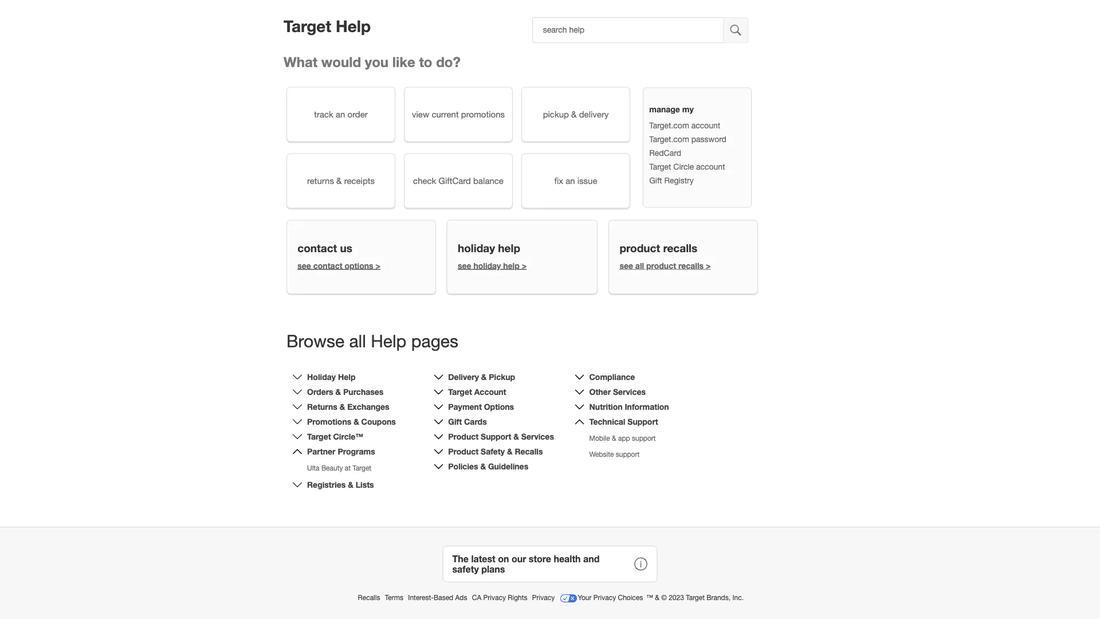 Task type: describe. For each thing, give the bounding box(es) containing it.
see for holiday help
[[458, 261, 472, 270]]

choices
[[618, 594, 644, 602]]

returns & exchanges link
[[307, 402, 390, 412]]

safety
[[481, 447, 505, 456]]

support for technical
[[628, 417, 659, 427]]

& up product safety & recalls
[[514, 432, 519, 441]]

3 > from the left
[[706, 261, 711, 270]]

cards
[[464, 417, 487, 427]]

all for see
[[636, 261, 645, 270]]

2023
[[669, 594, 685, 602]]

terms
[[385, 594, 404, 602]]

view
[[412, 109, 430, 119]]

registries & lists
[[307, 480, 374, 490]]

what
[[284, 54, 318, 70]]

0 horizontal spatial gift
[[449, 417, 462, 427]]

& for pickup & delivery
[[572, 109, 577, 119]]

and
[[584, 554, 600, 564]]

target circle™
[[307, 432, 364, 441]]

partner
[[307, 447, 336, 456]]

target up partner
[[307, 432, 331, 441]]

redcard link
[[650, 148, 682, 158]]

mobile & app support link
[[590, 434, 656, 442]]

target up what
[[284, 16, 332, 36]]

holiday
[[307, 372, 336, 382]]

redcard
[[650, 148, 682, 158]]

1 vertical spatial product
[[647, 261, 677, 270]]

1 vertical spatial holiday
[[474, 261, 501, 270]]

target right 2023
[[686, 594, 705, 602]]

promotions
[[461, 109, 505, 119]]

you
[[365, 54, 389, 70]]

returns & exchanges
[[307, 402, 390, 412]]

fix an issue link
[[522, 153, 631, 208]]

1 privacy from the left
[[484, 594, 506, 602]]

target circle™ link
[[307, 432, 364, 441]]

the latest on our store health and safety plans link
[[443, 546, 658, 583]]

issue
[[578, 176, 598, 186]]

promotions & coupons link
[[307, 417, 396, 427]]

other services link
[[590, 387, 646, 397]]

returns & receipts link
[[287, 153, 396, 208]]

product for product support & services
[[449, 432, 479, 441]]

giftcard
[[439, 176, 471, 186]]

see all product recalls >
[[620, 261, 711, 270]]

fix an issue
[[555, 176, 598, 186]]

registries
[[307, 480, 346, 490]]

inc.
[[733, 594, 744, 602]]

health
[[554, 554, 581, 564]]

& for delivery & pickup
[[482, 372, 487, 382]]

product recalls
[[620, 242, 698, 255]]

promotions
[[307, 417, 352, 427]]

other services
[[590, 387, 646, 397]]

delivery & pickup
[[449, 372, 516, 382]]

orders & purchases link
[[307, 387, 384, 397]]

support for product
[[481, 432, 512, 441]]

0 vertical spatial product
[[620, 242, 661, 255]]

& for returns & receipts
[[337, 176, 342, 186]]

what would you like to do?
[[284, 54, 461, 70]]

0 vertical spatial help
[[498, 242, 521, 255]]

target help
[[284, 16, 371, 36]]

the latest on our store health and safety plans
[[453, 554, 600, 574]]

& for registries & lists
[[348, 480, 354, 490]]

interest-
[[408, 594, 434, 602]]

manage
[[650, 105, 681, 114]]

0 horizontal spatial services
[[522, 432, 554, 441]]

2 privacy from the left
[[533, 594, 555, 602]]

safety
[[453, 564, 479, 574]]

us
[[340, 242, 353, 255]]

3 see from the left
[[620, 261, 634, 270]]

holiday help link
[[307, 372, 356, 382]]

recalls link
[[358, 594, 382, 602]]

0 vertical spatial services
[[614, 387, 646, 397]]

receipts
[[344, 176, 375, 186]]

registries & lists link
[[307, 480, 374, 490]]

™ & © 2023 target brands, inc.
[[647, 594, 744, 602]]

target right at
[[353, 464, 372, 472]]

mobile
[[590, 434, 611, 442]]

holiday help
[[307, 372, 356, 382]]

balance
[[474, 176, 504, 186]]

0 vertical spatial account
[[692, 121, 721, 130]]

all for browse
[[349, 331, 366, 351]]

to
[[419, 54, 433, 70]]

website
[[590, 450, 614, 458]]

registry
[[665, 176, 694, 185]]

ulta beauty at target link
[[307, 464, 372, 472]]

view current promotions link
[[404, 87, 513, 142]]

store
[[529, 554, 552, 564]]

promotions & coupons
[[307, 417, 396, 427]]

see contact options >
[[298, 261, 381, 270]]

technical support
[[590, 417, 659, 427]]

product safety & recalls
[[449, 447, 543, 456]]

©
[[662, 594, 667, 602]]

information
[[625, 402, 670, 412]]

do?
[[436, 54, 461, 70]]

delivery & pickup link
[[449, 372, 516, 382]]

1 vertical spatial help
[[371, 331, 407, 351]]

1 vertical spatial account
[[697, 162, 726, 171]]

purchases
[[343, 387, 384, 397]]

rights
[[508, 594, 528, 602]]

search help text field
[[533, 17, 725, 43]]

ads
[[456, 594, 468, 602]]

circle
[[674, 162, 694, 171]]

0 horizontal spatial recalls
[[358, 594, 380, 602]]

circle™
[[333, 432, 364, 441]]

an for fix
[[566, 176, 575, 186]]

target account
[[449, 387, 507, 397]]

ulta beauty at target
[[307, 464, 372, 472]]

returns
[[307, 402, 338, 412]]

product for product safety & recalls
[[449, 447, 479, 456]]



Task type: vqa. For each thing, say whether or not it's contained in the screenshot.
Orders & Purchases link
yes



Task type: locate. For each thing, give the bounding box(es) containing it.
gift
[[650, 176, 663, 185], [449, 417, 462, 427]]

pickup
[[489, 372, 516, 382]]

brands,
[[707, 594, 731, 602]]

browse
[[287, 331, 345, 351]]

contact us
[[298, 242, 353, 255]]

0 horizontal spatial support
[[481, 432, 512, 441]]

an inside "track an order" link
[[336, 109, 345, 119]]

None image field
[[725, 17, 749, 43]]

0 horizontal spatial an
[[336, 109, 345, 119]]

check giftcard balance link
[[404, 153, 513, 208]]

& for orders & purchases
[[336, 387, 341, 397]]

target inside target.com account target.com password redcard target circle account gift registry
[[650, 162, 672, 171]]

privacy right your
[[594, 594, 616, 602]]

options
[[484, 402, 514, 412]]

& right "returns"
[[337, 176, 342, 186]]

based
[[434, 594, 454, 602]]

2 horizontal spatial privacy
[[594, 594, 616, 602]]

latest
[[472, 554, 496, 564]]

product up policies
[[449, 447, 479, 456]]

0 vertical spatial support
[[632, 434, 656, 442]]

an right track
[[336, 109, 345, 119]]

policies & guidelines link
[[449, 462, 529, 471]]

pickup
[[543, 109, 569, 119]]

help up the "see holiday help >" link
[[498, 242, 521, 255]]

& left lists
[[348, 480, 354, 490]]

product down "gift cards"
[[449, 432, 479, 441]]

0 vertical spatial recalls
[[664, 242, 698, 255]]

like
[[393, 54, 416, 70]]

nutrition
[[590, 402, 623, 412]]

1 vertical spatial support
[[481, 432, 512, 441]]

& down holiday help
[[336, 387, 341, 397]]

programs
[[338, 447, 375, 456]]

see
[[298, 261, 311, 270], [458, 261, 472, 270], [620, 261, 634, 270]]

target.com password link
[[650, 134, 727, 144]]

1 horizontal spatial support
[[628, 417, 659, 427]]

2 see from the left
[[458, 261, 472, 270]]

product down product recalls
[[647, 261, 677, 270]]

0 vertical spatial an
[[336, 109, 345, 119]]

0 vertical spatial target.com
[[650, 121, 690, 130]]

0 vertical spatial all
[[636, 261, 645, 270]]

0 horizontal spatial privacy
[[484, 594, 506, 602]]

see down holiday help
[[458, 261, 472, 270]]

see for contact us
[[298, 261, 311, 270]]

an inside fix an issue link
[[566, 176, 575, 186]]

2 product from the top
[[449, 447, 479, 456]]

the
[[453, 554, 469, 564]]

& for mobile & app support
[[612, 434, 617, 442]]

gift cards link
[[449, 417, 487, 427]]

1 horizontal spatial services
[[614, 387, 646, 397]]

returns & receipts
[[307, 176, 375, 186]]

privacy right ca
[[484, 594, 506, 602]]

recalls left the terms
[[358, 594, 380, 602]]

1 vertical spatial target.com
[[650, 134, 690, 144]]

1 vertical spatial services
[[522, 432, 554, 441]]

privacy left logo
[[533, 594, 555, 602]]

ulta
[[307, 464, 320, 472]]

contact down contact us
[[314, 261, 343, 270]]

contact up see contact options > 'link'
[[298, 242, 337, 255]]

password
[[692, 134, 727, 144]]

at
[[345, 464, 351, 472]]

payment
[[449, 402, 482, 412]]

1 horizontal spatial gift
[[650, 176, 663, 185]]

other
[[590, 387, 611, 397]]

all down product recalls
[[636, 261, 645, 270]]

1 product from the top
[[449, 432, 479, 441]]

policies
[[449, 462, 479, 471]]

ca privacy rights link
[[472, 594, 530, 602]]

returns
[[307, 176, 334, 186]]

gift left registry
[[650, 176, 663, 185]]

all
[[636, 261, 645, 270], [349, 331, 366, 351]]

2 > from the left
[[522, 261, 527, 270]]

your privacy choices link
[[560, 589, 645, 608]]

™
[[647, 594, 654, 602]]

an right fix
[[566, 176, 575, 186]]

1 vertical spatial recalls
[[358, 594, 380, 602]]

help down holiday help
[[504, 261, 520, 270]]

& for promotions & coupons
[[354, 417, 359, 427]]

support down app
[[616, 450, 640, 458]]

ca
[[472, 594, 482, 602]]

compliance
[[590, 372, 636, 382]]

support down information at bottom right
[[628, 417, 659, 427]]

1 vertical spatial all
[[349, 331, 366, 351]]

target.com account target.com password redcard target circle account gift registry
[[650, 121, 727, 185]]

0 vertical spatial contact
[[298, 242, 337, 255]]

1 vertical spatial an
[[566, 176, 575, 186]]

account
[[475, 387, 507, 397]]

1 see from the left
[[298, 261, 311, 270]]

nutrition information link
[[590, 402, 670, 412]]

gift inside target.com account target.com password redcard target circle account gift registry
[[650, 176, 663, 185]]

target down redcard link
[[650, 162, 672, 171]]

1 vertical spatial help
[[504, 261, 520, 270]]

gift down payment
[[449, 417, 462, 427]]

an
[[336, 109, 345, 119], [566, 176, 575, 186]]

0 horizontal spatial >
[[376, 261, 381, 270]]

see down contact us
[[298, 261, 311, 270]]

0 vertical spatial support
[[628, 417, 659, 427]]

help up orders & purchases link
[[338, 372, 356, 382]]

order
[[348, 109, 368, 119]]

recalls terms interest-based ads ca privacy rights privacy
[[358, 594, 557, 602]]

help up would
[[336, 16, 371, 36]]

1 target.com from the top
[[650, 121, 690, 130]]

product up see all product recalls > link
[[620, 242, 661, 255]]

0 horizontal spatial all
[[349, 331, 366, 351]]

holiday help
[[458, 242, 521, 255]]

& for returns & exchanges
[[340, 402, 345, 412]]

product safety & recalls link
[[449, 447, 543, 456]]

payment options
[[449, 402, 514, 412]]

delivery
[[580, 109, 609, 119]]

holiday up the "see holiday help >" link
[[458, 242, 495, 255]]

& up circle™
[[354, 417, 359, 427]]

support right app
[[632, 434, 656, 442]]

1 horizontal spatial recalls
[[515, 447, 543, 456]]

options
[[345, 261, 374, 270]]

see holiday help > link
[[458, 261, 527, 270]]

pages
[[412, 331, 459, 351]]

services up 'guidelines'
[[522, 432, 554, 441]]

manage my
[[650, 105, 694, 114]]

see down product recalls
[[620, 261, 634, 270]]

logo image
[[560, 589, 578, 608]]

1 vertical spatial product
[[449, 447, 479, 456]]

see contact options > link
[[298, 261, 381, 270]]

website support link
[[590, 450, 640, 458]]

mobile & app support
[[590, 434, 656, 442]]

1 horizontal spatial >
[[522, 261, 527, 270]]

help left pages
[[371, 331, 407, 351]]

> for us
[[376, 261, 381, 270]]

3 privacy from the left
[[594, 594, 616, 602]]

2 horizontal spatial see
[[620, 261, 634, 270]]

help for target help
[[336, 16, 371, 36]]

& up 'guidelines'
[[507, 447, 513, 456]]

1 vertical spatial support
[[616, 450, 640, 458]]

& right pickup
[[572, 109, 577, 119]]

& for policies & guidelines
[[481, 462, 486, 471]]

your
[[578, 594, 592, 602]]

check giftcard balance
[[413, 176, 504, 186]]

partner programs
[[307, 447, 375, 456]]

see all product recalls > link
[[620, 261, 711, 270]]

recalls
[[515, 447, 543, 456], [358, 594, 380, 602]]

privacy link
[[533, 594, 557, 602]]

help for holiday help
[[338, 372, 356, 382]]

1 vertical spatial gift
[[449, 417, 462, 427]]

1 > from the left
[[376, 261, 381, 270]]

recalls down product recalls
[[679, 261, 704, 270]]

> for help
[[522, 261, 527, 270]]

1 horizontal spatial all
[[636, 261, 645, 270]]

target.com
[[650, 121, 690, 130], [650, 134, 690, 144]]

check
[[413, 176, 437, 186]]

1 horizontal spatial see
[[458, 261, 472, 270]]

2 horizontal spatial >
[[706, 261, 711, 270]]

target down delivery
[[449, 387, 472, 397]]

1 vertical spatial recalls
[[679, 261, 704, 270]]

recalls up see all product recalls > link
[[664, 242, 698, 255]]

product support & services
[[449, 432, 554, 441]]

2 vertical spatial help
[[338, 372, 356, 382]]

0 horizontal spatial see
[[298, 261, 311, 270]]

compliance link
[[590, 372, 636, 382]]

our
[[512, 554, 527, 564]]

& left ©
[[656, 594, 660, 602]]

& down safety
[[481, 462, 486, 471]]

services
[[614, 387, 646, 397], [522, 432, 554, 441]]

0 vertical spatial help
[[336, 16, 371, 36]]

delivery
[[449, 372, 479, 382]]

orders & purchases
[[307, 387, 384, 397]]

& for ™ & © 2023 target brands, inc.
[[656, 594, 660, 602]]

view current promotions
[[412, 109, 505, 119]]

2 target.com from the top
[[650, 134, 690, 144]]

& left app
[[612, 434, 617, 442]]

1 horizontal spatial an
[[566, 176, 575, 186]]

0 vertical spatial gift
[[650, 176, 663, 185]]

holiday down holiday help
[[474, 261, 501, 270]]

browse all help pages
[[287, 331, 459, 351]]

an for track
[[336, 109, 345, 119]]

all right browse
[[349, 331, 366, 351]]

0 vertical spatial recalls
[[515, 447, 543, 456]]

on
[[498, 554, 509, 564]]

support up product safety & recalls
[[481, 432, 512, 441]]

help
[[498, 242, 521, 255], [504, 261, 520, 270]]

& up "account"
[[482, 372, 487, 382]]

exchanges
[[348, 402, 390, 412]]

account up password
[[692, 121, 721, 130]]

1 vertical spatial contact
[[314, 261, 343, 270]]

& down orders & purchases link
[[340, 402, 345, 412]]

target.com up redcard link
[[650, 134, 690, 144]]

account right circle
[[697, 162, 726, 171]]

0 vertical spatial holiday
[[458, 242, 495, 255]]

1 horizontal spatial privacy
[[533, 594, 555, 602]]

interest-based ads link
[[408, 594, 470, 602]]

target.com down manage my
[[650, 121, 690, 130]]

target
[[284, 16, 332, 36], [650, 162, 672, 171], [449, 387, 472, 397], [307, 432, 331, 441], [353, 464, 372, 472], [686, 594, 705, 602]]

recalls up 'guidelines'
[[515, 447, 543, 456]]

0 vertical spatial product
[[449, 432, 479, 441]]

services up nutrition information
[[614, 387, 646, 397]]



